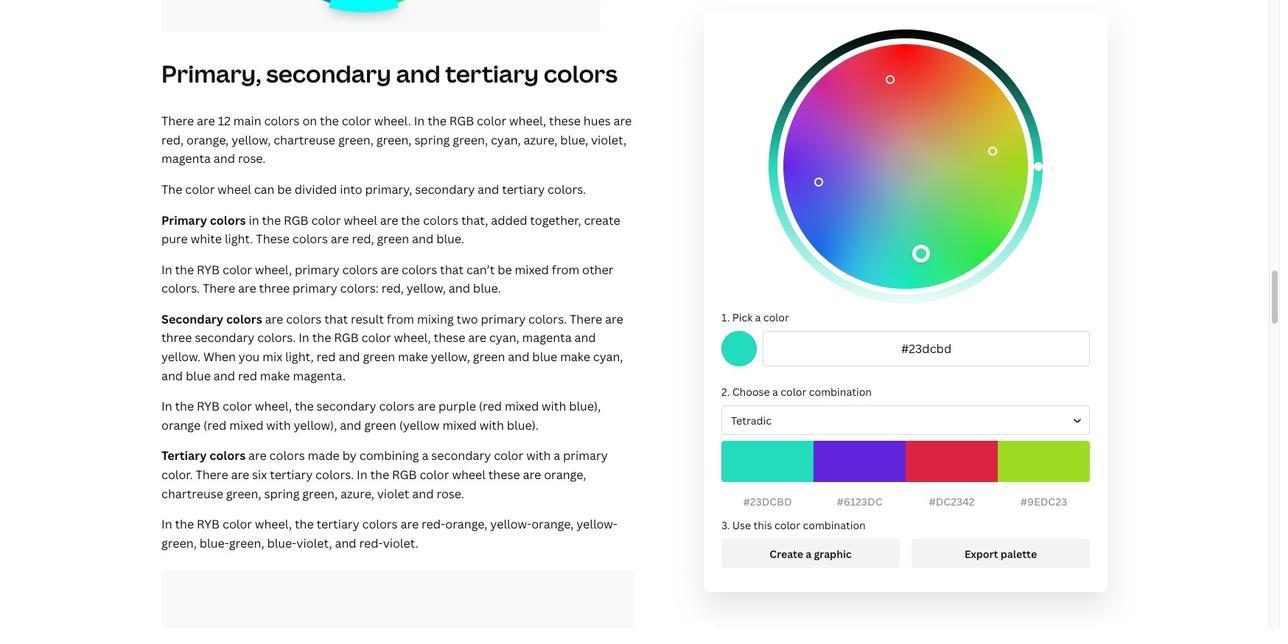 Task type: locate. For each thing, give the bounding box(es) containing it.
None text field
[[763, 331, 1090, 366]]

red, inside in the rgb color wheel are the            colors that, added together, create pure white light. these colors            are red, green and blue.
[[352, 231, 374, 247]]

1. pick a color
[[722, 310, 789, 324]]

wheel, down six
[[255, 516, 292, 532]]

1 horizontal spatial three
[[259, 280, 290, 297]]

the right on on the top left of page
[[320, 113, 339, 129]]

the
[[320, 113, 339, 129], [428, 113, 447, 129], [262, 212, 281, 228], [401, 212, 420, 228], [175, 261, 194, 278], [312, 330, 331, 346], [175, 398, 194, 414], [295, 398, 314, 414], [370, 467, 389, 483], [175, 516, 194, 532], [295, 516, 314, 532]]

red-
[[422, 516, 445, 532], [359, 535, 383, 551]]

chartreuse inside are colors made by combining a secondary            color with a primary color. there are six tertiary colors. in the rgb            color wheel these are orange, chartreuse green, spring green, azure,            violet and rose.
[[161, 486, 223, 502]]

2 vertical spatial these
[[489, 467, 520, 483]]

rose. right 'violet'
[[437, 486, 464, 502]]

1 horizontal spatial red-
[[422, 516, 445, 532]]

rose. inside are colors made by combining a secondary            color with a primary color. there are six tertiary colors. in the rgb            color wheel these are orange, chartreuse green, spring green, azure,            violet and rose.
[[437, 486, 464, 502]]

1 horizontal spatial wheel
[[344, 212, 377, 228]]

1 vertical spatial from
[[387, 311, 414, 327]]

color inside in the ryb color wheel, the tertiary colors are red-orange, yellow-orange,            yellow- green, blue-green, blue-violet, and red-violet.
[[223, 516, 252, 532]]

1 horizontal spatial make
[[398, 349, 428, 365]]

are colors that result from mixing            two primary colors. there are three secondary colors. in the rgb            color wheel, these are cyan, magenta and yellow. when you mix light,            red and green make yellow, green and blue make cyan, and blue and red            make magenta.
[[161, 311, 623, 384]]

0 horizontal spatial blue.
[[436, 231, 464, 247]]

chartreuse
[[274, 132, 335, 148], [161, 486, 223, 502]]

0 vertical spatial combination
[[809, 385, 872, 399]]

in inside in the ryb color wheel, primary colors are colors that can't be            mixed from other colors. there are three primary colors: red,            yellow, and blue.
[[161, 261, 172, 278]]

0 vertical spatial azure,
[[524, 132, 558, 148]]

light,
[[285, 349, 314, 365]]

this
[[754, 518, 772, 532]]

red,
[[161, 132, 184, 148], [352, 231, 374, 247], [382, 280, 404, 297]]

blue
[[532, 349, 558, 365], [186, 368, 211, 384]]

blue. down can't
[[473, 280, 501, 297]]

0 vertical spatial spring
[[415, 132, 450, 148]]

red up magenta.
[[317, 349, 336, 365]]

0 vertical spatial yellow,
[[232, 132, 271, 148]]

green
[[377, 231, 409, 247], [363, 349, 395, 365], [473, 349, 505, 365], [364, 417, 397, 433]]

azure, left 'violet'
[[341, 486, 374, 502]]

the up "light,"
[[312, 330, 331, 346]]

that left can't
[[440, 261, 464, 278]]

green up in the ryb color wheel, primary colors are colors that can't be            mixed from other colors. there are three primary colors: red,            yellow, and blue.
[[377, 231, 409, 247]]

red
[[317, 349, 336, 365], [238, 368, 257, 384]]

these inside are colors that result from mixing            two primary colors. there are three secondary colors. in the rgb            color wheel, these are cyan, magenta and yellow. when you mix light,            red and green make yellow, green and blue make cyan, and blue and red            make magenta.
[[434, 330, 466, 346]]

1 vertical spatial violet,
[[297, 535, 332, 551]]

be right can't
[[498, 261, 512, 278]]

1 horizontal spatial blue-
[[267, 535, 297, 551]]

1 vertical spatial red,
[[352, 231, 374, 247]]

and
[[396, 57, 441, 89], [214, 151, 235, 167], [478, 181, 499, 198], [412, 231, 434, 247], [449, 280, 470, 297], [575, 330, 596, 346], [339, 349, 360, 365], [508, 349, 530, 365], [161, 368, 183, 384], [214, 368, 235, 384], [340, 417, 362, 433], [412, 486, 434, 502], [335, 535, 357, 551]]

1 vertical spatial (red
[[204, 417, 227, 433]]

0 horizontal spatial three
[[161, 330, 192, 346]]

secondary
[[161, 311, 224, 327]]

combination for 2. choose a color combination
[[809, 385, 872, 399]]

red, up in the ryb color wheel, primary colors are colors that can't be            mixed from other colors. there are three primary colors: red,            yellow, and blue.
[[352, 231, 374, 247]]

1 horizontal spatial red
[[317, 349, 336, 365]]

azure,
[[524, 132, 558, 148], [341, 486, 374, 502]]

1 vertical spatial yellow,
[[407, 280, 446, 297]]

in down combining
[[357, 467, 368, 483]]

colors up violet.
[[362, 516, 398, 532]]

blue up blue).
[[532, 349, 558, 365]]

0 horizontal spatial azure,
[[341, 486, 374, 502]]

in up orange
[[161, 398, 172, 414]]

make down 'mix'
[[260, 368, 290, 384]]

with inside are colors made by combining a secondary            color with a primary color. there are six tertiary colors. in the rgb            color wheel these are orange, chartreuse green, spring green, azure,            violet and rose.
[[526, 448, 551, 464]]

0 horizontal spatial rose.
[[238, 151, 266, 167]]

into
[[340, 181, 362, 198]]

wheel, inside in the ryb color wheel, the secondary colors are purple (red mixed with blue), orange (red mixed with yellow), and green (yellow mixed with blue).
[[255, 398, 292, 414]]

primary, secondary and tertiary colors
[[161, 57, 618, 89]]

that left result
[[324, 311, 348, 327]]

colors inside there are 12 main colors on the color wheel. in the rgb color            wheel, these hues are red, orange, yellow, chartreuse green,            green, spring green, cyan, azure, blue, violet, magenta and rose.
[[264, 113, 300, 129]]

violet, inside in the ryb color wheel, the tertiary colors are red-orange, yellow-orange,            yellow- green, blue-green, blue-violet, and red-violet.
[[297, 535, 332, 551]]

in
[[414, 113, 425, 129], [161, 261, 172, 278], [299, 330, 309, 346], [161, 398, 172, 414], [357, 467, 368, 483], [161, 516, 172, 532]]

yellow, inside there are 12 main colors on the color wheel. in the rgb color            wheel, these hues are red, orange, yellow, chartreuse green,            green, spring green, cyan, azure, blue, violet, magenta and rose.
[[232, 132, 271, 148]]

tetradic button
[[722, 405, 1090, 435]]

0 horizontal spatial violet,
[[297, 535, 332, 551]]

a
[[755, 310, 761, 324], [773, 385, 778, 399], [422, 448, 429, 464], [554, 448, 560, 464]]

1 vertical spatial rose.
[[437, 486, 464, 502]]

cyan, up blue),
[[593, 349, 623, 365]]

three down these
[[259, 280, 290, 297]]

with
[[542, 398, 566, 414], [266, 417, 291, 433], [480, 417, 504, 433], [526, 448, 551, 464]]

are inside in the ryb color wheel, the secondary colors are purple (red mixed with blue), orange (red mixed with yellow), and green (yellow mixed with blue).
[[418, 398, 436, 414]]

ryb up orange
[[197, 398, 220, 414]]

and up in the ryb color wheel, primary colors are colors that can't be            mixed from other colors. there are three primary colors: red,            yellow, and blue.
[[412, 231, 434, 247]]

azure, left the blue,
[[524, 132, 558, 148]]

0 vertical spatial ryb
[[197, 261, 220, 278]]

1 vertical spatial be
[[498, 261, 512, 278]]

primary
[[295, 261, 340, 278], [293, 280, 337, 297], [481, 311, 526, 327], [563, 448, 608, 464]]

tertiary
[[445, 57, 539, 89], [502, 181, 545, 198], [270, 467, 313, 483], [317, 516, 359, 532]]

azure, inside are colors made by combining a secondary            color with a primary color. there are six tertiary colors. in the rgb            color wheel these are orange, chartreuse green, spring green, azure,            violet and rose.
[[341, 486, 374, 502]]

secondary
[[266, 57, 391, 89], [415, 181, 475, 198], [195, 330, 255, 346], [317, 398, 376, 414], [431, 448, 491, 464]]

ryb for blue-
[[197, 516, 220, 532]]

from right result
[[387, 311, 414, 327]]

0 vertical spatial blue.
[[436, 231, 464, 247]]

ryb
[[197, 261, 220, 278], [197, 398, 220, 414], [197, 516, 220, 532]]

(red right purple
[[479, 398, 502, 414]]

ryb down white in the top of the page
[[197, 261, 220, 278]]

violet,
[[591, 132, 627, 148], [297, 535, 332, 551]]

1 horizontal spatial chartreuse
[[274, 132, 335, 148]]

with down blue).
[[526, 448, 551, 464]]

and down the 12
[[214, 151, 235, 167]]

0 horizontal spatial magenta
[[161, 151, 211, 167]]

1 horizontal spatial rose.
[[437, 486, 464, 502]]

1 vertical spatial that
[[324, 311, 348, 327]]

0 horizontal spatial red
[[238, 368, 257, 384]]

0 horizontal spatial red,
[[161, 132, 184, 148]]

red, inside there are 12 main colors on the color wheel. in the rgb color            wheel, these hues are red, orange, yellow, chartreuse green,            green, spring green, cyan, azure, blue, violet, magenta and rose.
[[161, 132, 184, 148]]

make
[[398, 349, 428, 365], [560, 349, 590, 365], [260, 368, 290, 384]]

1 horizontal spatial blue
[[532, 349, 558, 365]]

0 vertical spatial red-
[[422, 516, 445, 532]]

magenta inside are colors that result from mixing            two primary colors. there are three secondary colors. in the rgb            color wheel, these are cyan, magenta and yellow. when you mix light,            red and green make yellow, green and blue make cyan, and blue and red            make magenta.
[[522, 330, 572, 346]]

are up the '(yellow'
[[418, 398, 436, 414]]

there down other
[[570, 311, 602, 327]]

1 vertical spatial cyan,
[[489, 330, 520, 346]]

0 horizontal spatial spring
[[264, 486, 300, 502]]

0 vertical spatial cyan,
[[491, 132, 521, 148]]

1 vertical spatial combination
[[803, 518, 866, 532]]

ryb for (red
[[197, 398, 220, 414]]

tertiary colors
[[161, 448, 246, 464]]

2 vertical spatial red,
[[382, 280, 404, 297]]

secondary up when at the bottom of the page
[[195, 330, 255, 346]]

that
[[440, 261, 464, 278], [324, 311, 348, 327]]

mixed up six
[[229, 417, 264, 433]]

and inside in the ryb color wheel, the secondary colors are purple (red mixed with blue), orange (red mixed with yellow), and green (yellow mixed with blue).
[[340, 417, 362, 433]]

yellow,
[[232, 132, 271, 148], [407, 280, 446, 297], [431, 349, 470, 365]]

2 horizontal spatial these
[[549, 113, 581, 129]]

0 horizontal spatial chartreuse
[[161, 486, 223, 502]]

blue-
[[200, 535, 229, 551], [267, 535, 297, 551]]

cyan, left the blue,
[[491, 132, 521, 148]]

0 horizontal spatial that
[[324, 311, 348, 327]]

0 vertical spatial these
[[549, 113, 581, 129]]

0 horizontal spatial from
[[387, 311, 414, 327]]

rose.
[[238, 151, 266, 167], [437, 486, 464, 502]]

2 vertical spatial ryb
[[197, 516, 220, 532]]

secondary up that,
[[415, 181, 475, 198]]

are left the 12
[[197, 113, 215, 129]]

(red up tertiary colors
[[204, 417, 227, 433]]

be right can
[[277, 181, 292, 198]]

rgb inside are colors that result from mixing            two primary colors. there are three secondary colors. in the rgb            color wheel, these are cyan, magenta and yellow. when you mix light,            red and green make yellow, green and blue make cyan, and blue and red            make magenta.
[[334, 330, 359, 346]]

1 horizontal spatial red,
[[352, 231, 374, 247]]

magenta inside there are 12 main colors on the color wheel. in the rgb color            wheel, these hues are red, orange, yellow, chartreuse green,            green, spring green, cyan, azure, blue, violet, magenta and rose.
[[161, 151, 211, 167]]

2 yellow- from the left
[[577, 516, 618, 532]]

cyan, down can't
[[489, 330, 520, 346]]

in up "light,"
[[299, 330, 309, 346]]

wheel, inside in the ryb color wheel, the tertiary colors are red-orange, yellow-orange,            yellow- green, blue-green, blue-violet, and red-violet.
[[255, 516, 292, 532]]

and up that,
[[478, 181, 499, 198]]

mix
[[263, 349, 282, 365]]

there left the 12
[[161, 113, 194, 129]]

1 yellow- from the left
[[490, 516, 532, 532]]

be
[[277, 181, 292, 198], [498, 261, 512, 278]]

red, up the the
[[161, 132, 184, 148]]

combination up tetradic button
[[809, 385, 872, 399]]

1 horizontal spatial yellow-
[[577, 516, 618, 532]]

colors up "light,"
[[286, 311, 322, 327]]

colors. inside in the ryb color wheel, primary colors are colors that can't be            mixed from other colors. there are three primary colors: red,            yellow, and blue.
[[161, 280, 200, 297]]

are right hues
[[614, 113, 632, 129]]

blue.
[[436, 231, 464, 247], [473, 280, 501, 297]]

0 vertical spatial chartreuse
[[274, 132, 335, 148]]

0 vertical spatial from
[[552, 261, 580, 278]]

rgb
[[449, 113, 474, 129], [284, 212, 309, 228], [334, 330, 359, 346], [392, 467, 417, 483]]

colors right tertiary
[[210, 448, 246, 464]]

tertiary inside in the ryb color wheel, the tertiary colors are red-orange, yellow-orange,            yellow- green, blue-green, blue-violet, and red-violet.
[[317, 516, 359, 532]]

colors right these
[[293, 231, 328, 247]]

0 vertical spatial red,
[[161, 132, 184, 148]]

0 vertical spatial magenta
[[161, 151, 211, 167]]

these inside are colors made by combining a secondary            color with a primary color. there are six tertiary colors. in the rgb            color wheel these are orange, chartreuse green, spring green, azure,            violet and rose.
[[489, 467, 520, 483]]

tetradic
[[731, 413, 772, 427]]

the down combining
[[370, 467, 389, 483]]

there up the secondary colors at left
[[203, 280, 235, 297]]

color inside are colors that result from mixing            two primary colors. there are three secondary colors. in the rgb            color wheel, these are cyan, magenta and yellow. when you mix light,            red and green make yellow, green and blue make cyan, and blue and red            make magenta.
[[362, 330, 391, 346]]

1 vertical spatial magenta
[[522, 330, 572, 346]]

2 ryb from the top
[[197, 398, 220, 414]]

1 vertical spatial these
[[434, 330, 466, 346]]

1 vertical spatial azure,
[[341, 486, 374, 502]]

there are 12 main colors on the color wheel. in the rgb color            wheel, these hues are red, orange, yellow, chartreuse green,            green, spring green, cyan, azure, blue, violet, magenta and rose.
[[161, 113, 632, 167]]

violet.
[[383, 535, 419, 551]]

colors.
[[548, 181, 586, 198], [161, 280, 200, 297], [529, 311, 567, 327], [257, 330, 296, 346], [316, 467, 354, 483]]

1 horizontal spatial spring
[[415, 132, 450, 148]]

combination right this
[[803, 518, 866, 532]]

color
[[342, 113, 371, 129], [477, 113, 507, 129], [185, 181, 215, 198], [311, 212, 341, 228], [223, 261, 252, 278], [764, 310, 789, 324], [362, 330, 391, 346], [781, 385, 807, 399], [223, 398, 252, 414], [494, 448, 524, 464], [420, 467, 449, 483], [223, 516, 252, 532], [775, 518, 801, 532]]

1 vertical spatial spring
[[264, 486, 300, 502]]

in inside are colors made by combining a secondary            color with a primary color. there are six tertiary colors. in the rgb            color wheel these are orange, chartreuse green, spring green, azure,            violet and rose.
[[357, 467, 368, 483]]

spring
[[415, 132, 450, 148], [264, 486, 300, 502]]

green up combining
[[364, 417, 397, 433]]

there
[[161, 113, 194, 129], [203, 280, 235, 297], [570, 311, 602, 327], [196, 467, 228, 483]]

2 vertical spatial cyan,
[[593, 349, 623, 365]]

2 horizontal spatial wheel
[[452, 467, 486, 483]]

yellow, inside in the ryb color wheel, primary colors are colors that can't be            mixed from other colors. there are three primary colors: red,            yellow, and blue.
[[407, 280, 446, 297]]

primary,
[[161, 57, 261, 89]]

colors
[[544, 57, 618, 89], [264, 113, 300, 129], [210, 212, 246, 228], [423, 212, 459, 228], [293, 231, 328, 247], [342, 261, 378, 278], [402, 261, 437, 278], [226, 311, 262, 327], [286, 311, 322, 327], [379, 398, 415, 414], [210, 448, 246, 464], [270, 448, 305, 464], [362, 516, 398, 532]]

three up yellow. at the bottom of page
[[161, 330, 192, 346]]

wheel
[[218, 181, 251, 198], [344, 212, 377, 228], [452, 467, 486, 483]]

these down blue).
[[489, 467, 520, 483]]

combining
[[360, 448, 419, 464]]

and up wheel.
[[396, 57, 441, 89]]

0 vertical spatial three
[[259, 280, 290, 297]]

in down the color.
[[161, 516, 172, 532]]

other
[[582, 261, 614, 278]]

0 horizontal spatial these
[[434, 330, 466, 346]]

three
[[259, 280, 290, 297], [161, 330, 192, 346]]

wheel down purple
[[452, 467, 486, 483]]

wheel,
[[509, 113, 546, 129], [255, 261, 292, 278], [394, 330, 431, 346], [255, 398, 292, 414], [255, 516, 292, 532]]

yellow, down main
[[232, 132, 271, 148]]

there inside there are 12 main colors on the color wheel. in the rgb color            wheel, these hues are red, orange, yellow, chartreuse green,            green, spring green, cyan, azure, blue, violet, magenta and rose.
[[161, 113, 194, 129]]

are down two
[[468, 330, 487, 346]]

and down yellow. at the bottom of page
[[161, 368, 183, 384]]

and inside in the ryb color wheel, primary colors are colors that can't be            mixed from other colors. there are three primary colors: red,            yellow, and blue.
[[449, 280, 470, 297]]

the inside are colors that result from mixing            two primary colors. there are three secondary colors. in the rgb            color wheel, these are cyan, magenta and yellow. when you mix light,            red and green make yellow, green and blue make cyan, and blue and red            make magenta.
[[312, 330, 331, 346]]

and inside there are 12 main colors on the color wheel. in the rgb color            wheel, these hues are red, orange, yellow, chartreuse green,            green, spring green, cyan, azure, blue, violet, magenta and rose.
[[214, 151, 235, 167]]

0 vertical spatial blue
[[532, 349, 558, 365]]

yellow.
[[161, 349, 201, 365]]

0 horizontal spatial blue-
[[200, 535, 229, 551]]

wheel, inside in the ryb color wheel, primary colors are colors that can't be            mixed from other colors. there are three primary colors: red,            yellow, and blue.
[[255, 261, 292, 278]]

these down mixing
[[434, 330, 466, 346]]

are up 'mix'
[[265, 311, 283, 327]]

0 horizontal spatial (red
[[204, 417, 227, 433]]

ryb inside in the ryb color wheel, primary colors are colors that can't be            mixed from other colors. there are three primary colors: red,            yellow, and blue.
[[197, 261, 220, 278]]

make down mixing
[[398, 349, 428, 365]]

and inside in the ryb color wheel, the tertiary colors are red-orange, yellow-orange,            yellow- green, blue-green, blue-violet, and red-violet.
[[335, 535, 357, 551]]

1 vertical spatial red-
[[359, 535, 383, 551]]

secondary up 'yellow),'
[[317, 398, 376, 414]]

3 ryb from the top
[[197, 516, 220, 532]]

1 vertical spatial chartreuse
[[161, 486, 223, 502]]

and down can't
[[449, 280, 470, 297]]

the right wheel.
[[428, 113, 447, 129]]

2 vertical spatial yellow,
[[431, 349, 470, 365]]

yellow, up mixing
[[407, 280, 446, 297]]

from
[[552, 261, 580, 278], [387, 311, 414, 327]]

rgb inside are colors made by combining a secondary            color with a primary color. there are six tertiary colors. in the rgb            color wheel these are orange, chartreuse green, spring green, azure,            violet and rose.
[[392, 467, 417, 483]]

red down you
[[238, 368, 257, 384]]

blue. inside in the ryb color wheel, primary colors are colors that can't be            mixed from other colors. there are three primary colors: red,            yellow, and blue.
[[473, 280, 501, 297]]

ryb inside in the ryb color wheel, the tertiary colors are red-orange, yellow-orange,            yellow- green, blue-green, blue-violet, and red-violet.
[[197, 516, 220, 532]]

slider
[[769, 29, 1043, 304]]

1 horizontal spatial violet,
[[591, 132, 627, 148]]

rose. inside there are 12 main colors on the color wheel. in the rgb color            wheel, these hues are red, orange, yellow, chartreuse green,            green, spring green, cyan, azure, blue, violet, magenta and rose.
[[238, 151, 266, 167]]

green,
[[338, 132, 374, 148], [376, 132, 412, 148], [453, 132, 488, 148], [226, 486, 261, 502], [302, 486, 338, 502], [161, 535, 197, 551], [229, 535, 264, 551]]

0 horizontal spatial be
[[277, 181, 292, 198]]

1 vertical spatial three
[[161, 330, 192, 346]]

primary inside are colors that result from mixing            two primary colors. there are three secondary colors. in the rgb            color wheel, these are cyan, magenta and yellow. when you mix light,            red and green make yellow, green and blue make cyan, and blue and red            make magenta.
[[481, 311, 526, 327]]

chartreuse down on on the top left of page
[[274, 132, 335, 148]]

rgb up 'violet'
[[392, 467, 417, 483]]

the down pure
[[175, 261, 194, 278]]

0 horizontal spatial wheel
[[218, 181, 251, 198]]

make up blue),
[[560, 349, 590, 365]]

0 vertical spatial red
[[317, 349, 336, 365]]

rgb up these
[[284, 212, 309, 228]]

in right wheel.
[[414, 113, 425, 129]]

1 vertical spatial wheel
[[344, 212, 377, 228]]

1 horizontal spatial that
[[440, 261, 464, 278]]

ryb inside in the ryb color wheel, the secondary colors are purple (red mixed with blue), orange (red mixed with yellow), and green (yellow mixed with blue).
[[197, 398, 220, 414]]

and right 'violet'
[[412, 486, 434, 502]]

are up six
[[248, 448, 267, 464]]

1 horizontal spatial these
[[489, 467, 520, 483]]

and up magenta.
[[339, 349, 360, 365]]

colors up the '(yellow'
[[379, 398, 415, 414]]

cyan,
[[491, 132, 521, 148], [489, 330, 520, 346], [593, 349, 623, 365]]

in inside there are 12 main colors on the color wheel. in the rgb color            wheel, these hues are red, orange, yellow, chartreuse green,            green, spring green, cyan, azure, blue, violet, magenta and rose.
[[414, 113, 425, 129]]

1 vertical spatial ryb
[[197, 398, 220, 414]]

0 vertical spatial that
[[440, 261, 464, 278]]

orange, inside there are 12 main colors on the color wheel. in the rgb color            wheel, these hues are red, orange, yellow, chartreuse green,            green, spring green, cyan, azure, blue, violet, magenta and rose.
[[187, 132, 229, 148]]

0 vertical spatial (red
[[479, 398, 502, 414]]

magenta
[[161, 151, 211, 167], [522, 330, 572, 346]]

1 horizontal spatial blue.
[[473, 280, 501, 297]]

on
[[303, 113, 317, 129]]

0 vertical spatial wheel
[[218, 181, 251, 198]]

0 horizontal spatial blue
[[186, 368, 211, 384]]

2 horizontal spatial red,
[[382, 280, 404, 297]]

yellow-
[[490, 516, 532, 532], [577, 516, 618, 532]]

2 vertical spatial wheel
[[452, 467, 486, 483]]

mixed inside in the ryb color wheel, primary colors are colors that can't be            mixed from other colors. there are three primary colors: red,            yellow, and blue.
[[515, 261, 549, 278]]

1 ryb from the top
[[197, 261, 220, 278]]

(red
[[479, 398, 502, 414], [204, 417, 227, 433]]

0 vertical spatial violet,
[[591, 132, 627, 148]]

red- down 'violet'
[[359, 535, 383, 551]]

0 horizontal spatial yellow-
[[490, 516, 532, 532]]

1 vertical spatial blue.
[[473, 280, 501, 297]]

rose. up can
[[238, 151, 266, 167]]

red- down are colors made by combining a secondary            color with a primary color. there are six tertiary colors. in the rgb            color wheel these are orange, chartreuse green, spring green, azure,            violet and rose.
[[422, 516, 445, 532]]

1 horizontal spatial azure,
[[524, 132, 558, 148]]

0 vertical spatial rose.
[[238, 151, 266, 167]]

there inside are colors made by combining a secondary            color with a primary color. there are six tertiary colors. in the rgb            color wheel these are orange, chartreuse green, spring green, azure,            violet and rose.
[[196, 467, 228, 483]]

1 vertical spatial red
[[238, 368, 257, 384]]

1 horizontal spatial magenta
[[522, 330, 572, 346]]

orange,
[[187, 132, 229, 148], [544, 467, 586, 483], [445, 516, 488, 532], [532, 516, 574, 532]]

1 horizontal spatial from
[[552, 261, 580, 278]]

wheel, left hues
[[509, 113, 546, 129]]

1 horizontal spatial be
[[498, 261, 512, 278]]

chartreuse down the color.
[[161, 486, 223, 502]]

are up the secondary colors at left
[[238, 280, 256, 297]]



Task type: vqa. For each thing, say whether or not it's contained in the screenshot.


Task type: describe. For each thing, give the bounding box(es) containing it.
are down into
[[331, 231, 349, 247]]

colors up you
[[226, 311, 262, 327]]

white
[[191, 231, 222, 247]]

six
[[252, 467, 267, 483]]

divided
[[295, 181, 337, 198]]

the down primary,
[[401, 212, 420, 228]]

mixed up blue).
[[505, 398, 539, 414]]

mixing
[[417, 311, 454, 327]]

1 horizontal spatial (red
[[479, 398, 502, 414]]

blue,
[[560, 132, 588, 148]]

the color wheel can be divided into primary, secondary and tertiary            colors.
[[161, 181, 586, 198]]

magenta.
[[293, 368, 346, 384]]

there inside in the ryb color wheel, primary colors are colors that can't be            mixed from other colors. there are three primary colors: red,            yellow, and blue.
[[203, 280, 235, 297]]

in inside in the ryb color wheel, the secondary colors are purple (red mixed with blue), orange (red mixed with yellow), and green (yellow mixed with blue).
[[161, 398, 172, 414]]

with left 'yellow),'
[[266, 417, 291, 433]]

made
[[308, 448, 340, 464]]

blue. inside in the rgb color wheel are the            colors that, added together, create pure white light. these colors            are red, green and blue.
[[436, 231, 464, 247]]

choose
[[733, 385, 770, 399]]

rgb inside there are 12 main colors on the color wheel. in the rgb color            wheel, these hues are red, orange, yellow, chartreuse green,            green, spring green, cyan, azure, blue, violet, magenta and rose.
[[449, 113, 474, 129]]

create
[[584, 212, 620, 228]]

rgb inside in the rgb color wheel are the            colors that, added together, create pure white light. these colors            are red, green and blue.
[[284, 212, 309, 228]]

12
[[218, 113, 231, 129]]

colors. inside are colors made by combining a secondary            color with a primary color. there are six tertiary colors. in the rgb            color wheel these are orange, chartreuse green, spring green, azure,            violet and rose.
[[316, 467, 354, 483]]

colors up light. at the left top of page
[[210, 212, 246, 228]]

tetradic colors image
[[161, 0, 635, 32]]

spring inside there are 12 main colors on the color wheel. in the rgb color            wheel, these hues are red, orange, yellow, chartreuse green,            green, spring green, cyan, azure, blue, violet, magenta and rose.
[[415, 132, 450, 148]]

azure, inside there are 12 main colors on the color wheel. in the rgb color            wheel, these hues are red, orange, yellow, chartreuse green,            green, spring green, cyan, azure, blue, violet, magenta and rose.
[[524, 132, 558, 148]]

orange, inside are colors made by combining a secondary            color with a primary color. there are six tertiary colors. in the rgb            color wheel these are orange, chartreuse green, spring green, azure,            violet and rose.
[[544, 467, 586, 483]]

yellow),
[[294, 417, 337, 433]]

2 horizontal spatial make
[[560, 349, 590, 365]]

can
[[254, 181, 275, 198]]

in the ryb color wheel, the tertiary colors are red-orange, yellow-orange,            yellow- green, blue-green, blue-violet, and red-violet.
[[161, 516, 618, 551]]

tertiary
[[161, 448, 207, 464]]

color inside in the rgb color wheel are the            colors that, added together, create pure white light. these colors            are red, green and blue.
[[311, 212, 341, 228]]

are left six
[[231, 467, 249, 483]]

and inside are colors made by combining a secondary            color with a primary color. there are six tertiary colors. in the rgb            color wheel these are orange, chartreuse green, spring green, azure,            violet and rose.
[[412, 486, 434, 502]]

are inside in the ryb color wheel, the tertiary colors are red-orange, yellow-orange,            yellow- green, blue-green, blue-violet, and red-violet.
[[401, 516, 419, 532]]

combination for 3. use this color combination
[[803, 518, 866, 532]]

you
[[239, 349, 260, 365]]

purple
[[439, 398, 476, 414]]

primary
[[161, 212, 207, 228]]

are colors made by combining a secondary            color with a primary color. there are six tertiary colors. in the rgb            color wheel these are orange, chartreuse green, spring green, azure,            violet and rose.
[[161, 448, 608, 502]]

cyan, inside there are 12 main colors on the color wheel. in the rgb color            wheel, these hues are red, orange, yellow, chartreuse green,            green, spring green, cyan, azure, blue, violet, magenta and rose.
[[491, 132, 521, 148]]

that,
[[461, 212, 488, 228]]

colors up hues
[[544, 57, 618, 89]]

color inside in the ryb color wheel, primary colors are colors that can't be            mixed from other colors. there are three primary colors: red,            yellow, and blue.
[[223, 261, 252, 278]]

the
[[161, 181, 182, 198]]

tertiary inside are colors made by combining a secondary            color with a primary color. there are six tertiary colors. in the rgb            color wheel these are orange, chartreuse green, spring green, azure,            violet and rose.
[[270, 467, 313, 483]]

primary inside are colors made by combining a secondary            color with a primary color. there are six tertiary colors. in the rgb            color wheel these are orange, chartreuse green, spring green, azure,            violet and rose.
[[563, 448, 608, 464]]

these inside there are 12 main colors on the color wheel. in the rgb color            wheel, these hues are red, orange, yellow, chartreuse green,            green, spring green, cyan, azure, blue, violet, magenta and rose.
[[549, 113, 581, 129]]

hues
[[584, 113, 611, 129]]

colors inside are colors made by combining a secondary            color with a primary color. there are six tertiary colors. in the rgb            color wheel these are orange, chartreuse green, spring green, azure,            violet and rose.
[[270, 448, 305, 464]]

wheel inside are colors made by combining a secondary            color with a primary color. there are six tertiary colors. in the rgb            color wheel these are orange, chartreuse green, spring green, azure,            violet and rose.
[[452, 467, 486, 483]]

result
[[351, 311, 384, 327]]

with left blue).
[[480, 417, 504, 433]]

in the rgb color wheel are the            colors that, added together, create pure white light. these colors            are red, green and blue.
[[161, 212, 620, 247]]

yellow, inside are colors that result from mixing            two primary colors. there are three secondary colors. in the rgb            color wheel, these are cyan, magenta and yellow. when you mix light,            red and green make yellow, green and blue make cyan, and blue and red            make magenta.
[[431, 349, 470, 365]]

(yellow
[[399, 417, 440, 433]]

colors:
[[340, 280, 379, 297]]

0 vertical spatial be
[[277, 181, 292, 198]]

blue),
[[569, 398, 601, 414]]

primary, secondary and tertiary colors image
[[161, 571, 635, 628]]

secondary up on on the top left of page
[[266, 57, 391, 89]]

blue).
[[507, 417, 539, 433]]

spring inside are colors made by combining a secondary            color with a primary color. there are six tertiary colors. in the rgb            color wheel these are orange, chartreuse green, spring green, azure,            violet and rose.
[[264, 486, 300, 502]]

secondary inside are colors made by combining a secondary            color with a primary color. there are six tertiary colors. in the rgb            color wheel these are orange, chartreuse green, spring green, azure,            violet and rose.
[[431, 448, 491, 464]]

by
[[343, 448, 357, 464]]

in the ryb color wheel, primary colors are colors that can't be            mixed from other colors. there are three primary colors: red,            yellow, and blue.
[[161, 261, 614, 297]]

are down primary,
[[380, 212, 398, 228]]

and up blue),
[[575, 330, 596, 346]]

and down when at the bottom of the page
[[214, 368, 235, 384]]

pick
[[732, 310, 753, 324]]

with left blue),
[[542, 398, 566, 414]]

wheel.
[[374, 113, 411, 129]]

secondary colors
[[161, 311, 262, 327]]

pure
[[161, 231, 188, 247]]

2 blue- from the left
[[267, 535, 297, 551]]

wheel, for secondary
[[255, 398, 292, 414]]

from inside in the ryb color wheel, primary colors are colors that can't be            mixed from other colors. there are three primary colors: red,            yellow, and blue.
[[552, 261, 580, 278]]

colors inside are colors that result from mixing            two primary colors. there are three secondary colors. in the rgb            color wheel, these are cyan, magenta and yellow. when you mix light,            red and green make yellow, green and blue make cyan, and blue and red            make magenta.
[[286, 311, 322, 327]]

are down other
[[605, 311, 623, 327]]

secondary inside are colors that result from mixing            two primary colors. there are three secondary colors. in the rgb            color wheel, these are cyan, magenta and yellow. when you mix light,            red and green make yellow, green and blue make cyan, and blue and red            make magenta.
[[195, 330, 255, 346]]

the down made
[[295, 516, 314, 532]]

the right in
[[262, 212, 281, 228]]

there inside are colors that result from mixing            two primary colors. there are three secondary colors. in the rgb            color wheel, these are cyan, magenta and yellow. when you mix light,            red and green make yellow, green and blue make cyan, and blue and red            make magenta.
[[570, 311, 602, 327]]

are down blue).
[[523, 467, 541, 483]]

2.
[[722, 385, 730, 399]]

secondary inside in the ryb color wheel, the secondary colors are purple (red mixed with blue), orange (red mixed with yellow), and green (yellow mixed with blue).
[[317, 398, 376, 414]]

3. use this color combination
[[722, 518, 866, 532]]

2. choose a color combination
[[722, 385, 872, 399]]

color.
[[161, 467, 193, 483]]

the down the color.
[[175, 516, 194, 532]]

can't
[[467, 261, 495, 278]]

the inside in the ryb color wheel, primary colors are colors that can't be            mixed from other colors. there are three primary colors: red,            yellow, and blue.
[[175, 261, 194, 278]]

that inside are colors that result from mixing            two primary colors. there are three secondary colors. in the rgb            color wheel, these are cyan, magenta and yellow. when you mix light,            red and green make yellow, green and blue make cyan, and blue and red            make magenta.
[[324, 311, 348, 327]]

in
[[249, 212, 259, 228]]

that inside in the ryb color wheel, primary colors are colors that can't be            mixed from other colors. there are three primary colors: red,            yellow, and blue.
[[440, 261, 464, 278]]

green down result
[[363, 349, 395, 365]]

primary colors
[[161, 212, 246, 228]]

the inside are colors made by combining a secondary            color with a primary color. there are six tertiary colors. in the rgb            color wheel these are orange, chartreuse green, spring green, azure,            violet and rose.
[[370, 467, 389, 483]]

be inside in the ryb color wheel, primary colors are colors that can't be            mixed from other colors. there are three primary colors: red,            yellow, and blue.
[[498, 261, 512, 278]]

green inside in the ryb color wheel, the secondary colors are purple (red mixed with blue), orange (red mixed with yellow), and green (yellow mixed with blue).
[[364, 417, 397, 433]]

green inside in the rgb color wheel are the            colors that, added together, create pure white light. these colors            are red, green and blue.
[[377, 231, 409, 247]]

violet, inside there are 12 main colors on the color wheel. in the rgb color            wheel, these hues are red, orange, yellow, chartreuse green,            green, spring green, cyan, azure, blue, violet, magenta and rose.
[[591, 132, 627, 148]]

1.
[[722, 310, 730, 324]]

three inside in the ryb color wheel, primary colors are colors that can't be            mixed from other colors. there are three primary colors: red,            yellow, and blue.
[[259, 280, 290, 297]]

green down two
[[473, 349, 505, 365]]

in inside are colors that result from mixing            two primary colors. there are three secondary colors. in the rgb            color wheel, these are cyan, magenta and yellow. when you mix light,            red and green make yellow, green and blue make cyan, and blue and red            make magenta.
[[299, 330, 309, 346]]

wheel, inside there are 12 main colors on the color wheel. in the rgb color            wheel, these hues are red, orange, yellow, chartreuse green,            green, spring green, cyan, azure, blue, violet, magenta and rose.
[[509, 113, 546, 129]]

mixed down purple
[[443, 417, 477, 433]]

colors left that,
[[423, 212, 459, 228]]

in inside in the ryb color wheel, the tertiary colors are red-orange, yellow-orange,            yellow- green, blue-green, blue-violet, and red-violet.
[[161, 516, 172, 532]]

these
[[256, 231, 290, 247]]

0 horizontal spatial red-
[[359, 535, 383, 551]]

colors inside in the ryb color wheel, the secondary colors are purple (red mixed with blue), orange (red mixed with yellow), and green (yellow mixed with blue).
[[379, 398, 415, 414]]

red, inside in the ryb color wheel, primary colors are colors that can't be            mixed from other colors. there are three primary colors: red,            yellow, and blue.
[[382, 280, 404, 297]]

1 vertical spatial blue
[[186, 368, 211, 384]]

0 horizontal spatial make
[[260, 368, 290, 384]]

the up orange
[[175, 398, 194, 414]]

primary,
[[365, 181, 412, 198]]

wheel, for tertiary
[[255, 516, 292, 532]]

in the ryb color wheel, the secondary colors are purple (red mixed with blue), orange (red mixed with yellow), and green (yellow mixed with blue).
[[161, 398, 601, 433]]

when
[[203, 349, 236, 365]]

and inside in the rgb color wheel are the            colors that, added together, create pure white light. these colors            are red, green and blue.
[[412, 231, 434, 247]]

the up 'yellow),'
[[295, 398, 314, 414]]

wheel, inside are colors that result from mixing            two primary colors. there are three secondary colors. in the rgb            color wheel, these are cyan, magenta and yellow. when you mix light,            red and green make yellow, green and blue make cyan, and blue and red            make magenta.
[[394, 330, 431, 346]]

two
[[457, 311, 478, 327]]

ryb for colors.
[[197, 261, 220, 278]]

wheel, for colors
[[255, 261, 292, 278]]

use
[[733, 518, 751, 532]]

orange
[[161, 417, 201, 433]]

chartreuse inside there are 12 main colors on the color wheel. in the rgb color            wheel, these hues are red, orange, yellow, chartreuse green,            green, spring green, cyan, azure, blue, violet, magenta and rose.
[[274, 132, 335, 148]]

from inside are colors that result from mixing            two primary colors. there are three secondary colors. in the rgb            color wheel, these are cyan, magenta and yellow. when you mix light,            red and green make yellow, green and blue make cyan, and blue and red            make magenta.
[[387, 311, 414, 327]]

together,
[[530, 212, 581, 228]]

colors down in the rgb color wheel are the            colors that, added together, create pure white light. these colors            are red, green and blue.
[[402, 261, 437, 278]]

three inside are colors that result from mixing            two primary colors. there are three secondary colors. in the rgb            color wheel, these are cyan, magenta and yellow. when you mix light,            red and green make yellow, green and blue make cyan, and blue and red            make magenta.
[[161, 330, 192, 346]]

wheel inside in the rgb color wheel are the            colors that, added together, create pure white light. these colors            are red, green and blue.
[[344, 212, 377, 228]]

color inside in the ryb color wheel, the secondary colors are purple (red mixed with blue), orange (red mixed with yellow), and green (yellow mixed with blue).
[[223, 398, 252, 414]]

are down in the rgb color wheel are the            colors that, added together, create pure white light. these colors            are red, green and blue.
[[381, 261, 399, 278]]

1 blue- from the left
[[200, 535, 229, 551]]

main
[[234, 113, 261, 129]]

colors inside in the ryb color wheel, the tertiary colors are red-orange, yellow-orange,            yellow- green, blue-green, blue-violet, and red-violet.
[[362, 516, 398, 532]]

and up blue).
[[508, 349, 530, 365]]

light.
[[225, 231, 253, 247]]

colors up colors:
[[342, 261, 378, 278]]

3.
[[722, 518, 730, 532]]

added
[[491, 212, 527, 228]]

violet
[[377, 486, 409, 502]]



